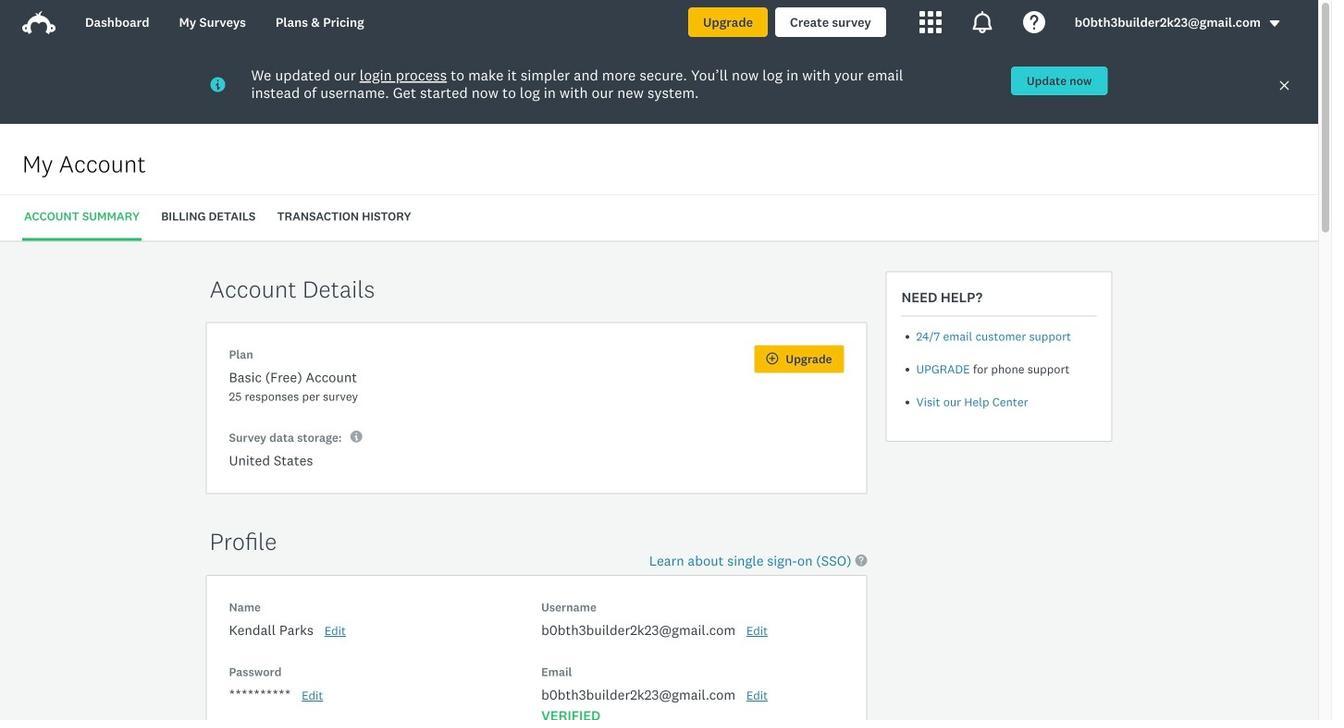 Task type: vqa. For each thing, say whether or not it's contained in the screenshot.
right Products Icon
yes



Task type: locate. For each thing, give the bounding box(es) containing it.
1 products icon image from the left
[[919, 11, 942, 33]]

2 products icon image from the left
[[971, 11, 993, 33]]

1 horizontal spatial products icon image
[[971, 11, 993, 33]]

help icon image
[[1023, 11, 1045, 33]]

products icon image
[[919, 11, 942, 33], [971, 11, 993, 33]]

0 horizontal spatial products icon image
[[919, 11, 942, 33]]

surveymonkey logo image
[[22, 11, 56, 34]]



Task type: describe. For each thing, give the bounding box(es) containing it.
x image
[[1279, 80, 1291, 92]]

dropdown arrow image
[[1268, 17, 1281, 30]]



